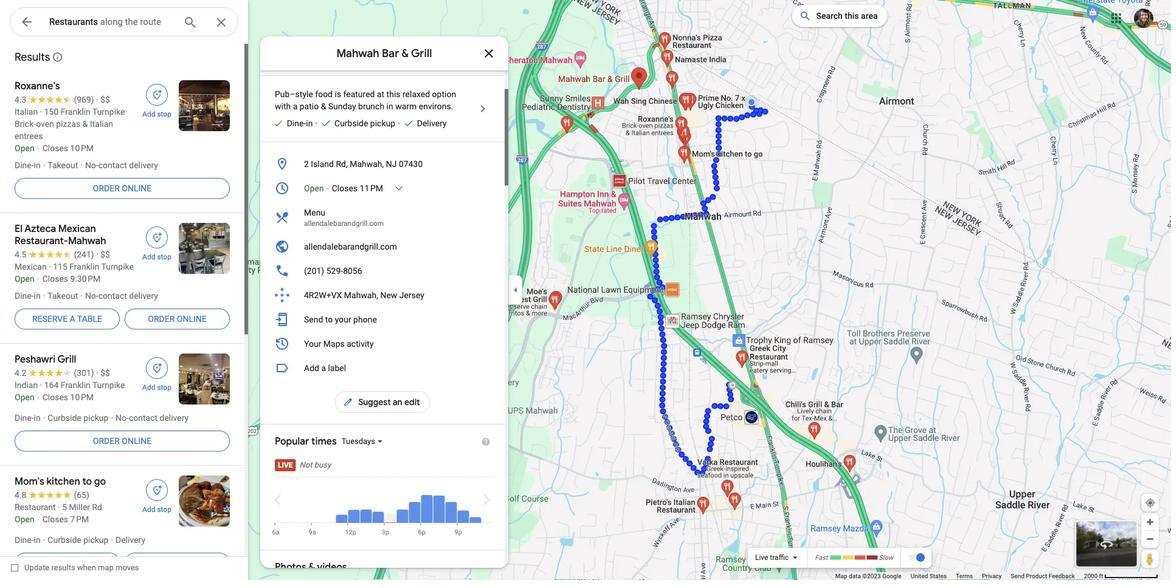 Task type: locate. For each thing, give the bounding box(es) containing it.
1 horizontal spatial ·
[[398, 118, 400, 128]]

30% busy at 1 pm. image left 25% busy at 2 pm. icon
[[360, 510, 372, 524]]

 button
[[267, 477, 289, 514]]

allendalebarandgrill.com
[[304, 220, 384, 228], [304, 242, 397, 252]]

live left not
[[278, 462, 293, 470]]

label
[[328, 363, 346, 373]]

2000 ft button
[[1084, 573, 1159, 581]]

· right pickup
[[398, 118, 400, 128]]

6p
[[418, 529, 426, 537]]

None field
[[49, 15, 173, 29]]

add stop image
[[151, 89, 162, 100], [151, 232, 162, 243], [151, 485, 162, 496]]

an
[[393, 397, 402, 408]]

2 horizontal spatial &
[[402, 47, 409, 61]]

google maps element
[[0, 0, 1172, 581]]

2 horizontal spatial a
[[321, 363, 326, 373]]

1 vertical spatial add stop image
[[151, 232, 162, 243]]

0 vertical spatial a
[[293, 101, 298, 111]]

curbside pickup
[[335, 118, 395, 128]]

results for restaurants feed
[[0, 43, 248, 581]]

48% busy at 8 pm. image
[[446, 481, 457, 524]]

2 add stop from the top
[[142, 253, 172, 262]]

photos & videos
[[275, 562, 347, 574]]

mahwah, left nj
[[350, 159, 384, 169]]

table
[[77, 314, 102, 324]]

map
[[836, 573, 848, 581]]

a inside pub–style food is featured at this relaxed option with a patio & sunday brunch in warm environs.
[[293, 101, 298, 111]]

serves dine-in group
[[268, 117, 313, 130]]

rd,
[[336, 159, 348, 169]]

2 vertical spatial add stop image
[[151, 485, 162, 496]]

not
[[300, 461, 312, 470]]

0 horizontal spatial send
[[304, 315, 323, 325]]

add for 1st add stop icon
[[142, 110, 155, 119]]

4r2w+vx mahwah, new jersey
[[304, 290, 425, 300]]

search this area button
[[792, 5, 888, 27]]

zoom out image
[[1146, 535, 1155, 544]]

send left product
[[1011, 573, 1025, 581]]

menu allendalebarandgrill.com
[[304, 208, 384, 228]]

videos
[[317, 562, 347, 574]]

island
[[311, 159, 334, 169]]

0 vertical spatial mahwah,
[[350, 159, 384, 169]]

48% busy at 5 pm. image
[[409, 481, 421, 524]]

when
[[77, 564, 96, 573]]

12% busy at 10 pm. image
[[470, 518, 481, 524]]

4 add stop from the top
[[142, 506, 172, 515]]

show open hours for the week image
[[394, 183, 405, 194]]

footer containing map data ©2023 google
[[836, 573, 1084, 581]]

live left traffic
[[755, 554, 768, 563]]

& down food at the top
[[321, 101, 326, 111]]

30% busy at 1 pm. image
[[360, 481, 372, 524], [360, 510, 372, 524]]

allendalebarandgrill.com up the 8056
[[304, 242, 397, 252]]

mahwah, up phone
[[344, 290, 378, 300]]

dine-
[[287, 118, 306, 128]]

united states button
[[911, 573, 947, 581]]

in down the patio in the left top of the page
[[306, 118, 313, 128]]

0% busy at 7 am. image
[[287, 481, 299, 524]]

in left warm
[[387, 101, 393, 111]]

live inside popular times at mahwah bar & grill region
[[278, 462, 293, 470]]

photos
[[275, 562, 306, 574]]

0 vertical spatial add stop image
[[151, 89, 162, 100]]

in inside group
[[306, 118, 313, 128]]

reserve a table
[[32, 314, 102, 324]]

1 vertical spatial live
[[755, 554, 768, 563]]

order inside mahwah bar & grill main content
[[298, 51, 325, 61]]

4 add stop button from the top
[[135, 476, 179, 515]]

2000
[[1084, 573, 1098, 581]]

send inside send product feedback 'button'
[[1011, 573, 1025, 581]]

3 stop from the top
[[157, 384, 172, 392]]

a down pub–style
[[293, 101, 298, 111]]

18% busy at 11 am. image
[[336, 515, 348, 524]]

63% busy at 7 pm. image
[[433, 496, 445, 524]]

0 vertical spatial live
[[278, 462, 293, 470]]

25% busy at 2 pm. image
[[373, 481, 384, 524]]

18% busy at 11 am. image
[[336, 481, 348, 524]]

1 vertical spatial this
[[387, 89, 401, 99]]

activity
[[347, 339, 374, 349]]

results
[[51, 564, 75, 573]]

traffic
[[770, 554, 789, 563]]

this inside pub–style food is featured at this relaxed option with a patio & sunday brunch in warm environs.
[[387, 89, 401, 99]]

& left videos
[[309, 562, 315, 574]]

grill
[[411, 47, 432, 61]]

1 vertical spatial allendalebarandgrill.com
[[304, 242, 397, 252]]

add a label
[[304, 363, 346, 373]]

& inside pub–style food is featured at this relaxed option with a patio & sunday brunch in warm environs.
[[321, 101, 326, 111]]

live traffic
[[755, 554, 789, 563]]

your maps activity
[[304, 339, 374, 349]]

1 vertical spatial &
[[321, 101, 326, 111]]

1 horizontal spatial &
[[321, 101, 326, 111]]

show street view coverage image
[[1142, 550, 1159, 569]]

footer
[[836, 573, 1084, 581]]

reserve a table link
[[15, 305, 120, 334]]

2 · from the left
[[398, 118, 400, 128]]

open
[[304, 183, 324, 193]]

1 vertical spatial in
[[306, 118, 313, 128]]

update
[[24, 564, 49, 573]]

0 horizontal spatial in
[[306, 118, 313, 128]]

mahwah bar & grill main content
[[260, 0, 509, 581]]

1 vertical spatial a
[[70, 314, 75, 324]]

0% busy at 8 am. image
[[300, 481, 311, 524]]

0 vertical spatial allendalebarandgrill.com
[[304, 220, 384, 228]]

add stop
[[142, 110, 172, 119], [142, 253, 172, 262], [142, 384, 172, 392], [142, 506, 172, 515]]

not busy
[[300, 461, 331, 470]]

stop
[[157, 110, 172, 119], [157, 253, 172, 262], [157, 384, 172, 392], [157, 506, 172, 515]]

0 vertical spatial send
[[304, 315, 323, 325]]

& right bar
[[402, 47, 409, 61]]

0 vertical spatial this
[[845, 11, 859, 21]]

add stop button
[[135, 80, 179, 119], [135, 223, 179, 262], [135, 354, 179, 393], [135, 476, 179, 515]]

 Show traffic  checkbox
[[908, 554, 925, 563]]

send for send to your phone
[[304, 315, 323, 325]]

2 vertical spatial a
[[321, 363, 326, 373]]

&
[[402, 47, 409, 61], [321, 101, 326, 111], [309, 562, 315, 574]]

1 horizontal spatial a
[[293, 101, 298, 111]]

closes
[[332, 183, 358, 193]]

relaxed
[[403, 89, 430, 99]]

area
[[861, 11, 878, 21]]

this right at
[[387, 89, 401, 99]]

in
[[387, 101, 393, 111], [306, 118, 313, 128]]

0 horizontal spatial live
[[278, 462, 293, 470]]

popular
[[275, 436, 309, 448]]

a inside "link"
[[70, 314, 75, 324]]

2 island rd, mahwah, nj 07430
[[304, 159, 423, 169]]

live traffic option
[[755, 554, 789, 563]]

live
[[278, 462, 293, 470], [755, 554, 768, 563]]

1 add stop image from the top
[[151, 89, 162, 100]]

0 horizontal spatial ·
[[315, 118, 318, 128]]

featured
[[343, 89, 375, 99]]

fast
[[815, 555, 828, 562]]

online
[[327, 51, 357, 61], [122, 184, 152, 194], [177, 314, 207, 324], [122, 437, 152, 447]]

states
[[930, 573, 947, 581]]

results
[[15, 50, 50, 64]]

patio
[[300, 101, 319, 111]]

3 add stop from the top
[[142, 384, 172, 392]]

3 add stop image from the top
[[151, 485, 162, 496]]

1 stop from the top
[[157, 110, 172, 119]]

63% busy at 7 pm. image
[[433, 481, 445, 524]]

times
[[311, 436, 337, 448]]


[[19, 13, 34, 31]]

none field inside restaurants field
[[49, 15, 173, 29]]

option
[[432, 89, 456, 99]]

©2023
[[863, 573, 881, 581]]

0 horizontal spatial a
[[70, 314, 75, 324]]

1 horizontal spatial in
[[387, 101, 393, 111]]

this
[[845, 11, 859, 21], [387, 89, 401, 99]]

0 horizontal spatial &
[[309, 562, 315, 574]]

· inside offers curbside pickup group
[[315, 118, 318, 128]]

jersey
[[400, 290, 425, 300]]

 button
[[476, 477, 498, 514]]

order online link
[[275, 41, 380, 71], [15, 174, 230, 203], [125, 305, 230, 334], [15, 427, 230, 456]]

order
[[298, 51, 325, 61], [93, 184, 120, 194], [148, 314, 175, 324], [93, 437, 120, 447]]

add stop for 1st add stop icon
[[142, 110, 172, 119]]

1 vertical spatial send
[[1011, 573, 1025, 581]]

07430
[[399, 159, 423, 169]]

 suggest an edit
[[343, 396, 420, 409]]

2 add stop image from the top
[[151, 232, 162, 243]]

brunch
[[358, 101, 385, 111]]

1 horizontal spatial this
[[845, 11, 859, 21]]

1 add stop from the top
[[142, 110, 172, 119]]

 button
[[10, 7, 44, 39]]

this left "area"
[[845, 11, 859, 21]]

30% busy at 1 pm. image left 25% busy at 2 pm. image
[[360, 481, 372, 524]]

a inside button
[[321, 363, 326, 373]]

4 stop from the top
[[157, 506, 172, 515]]

1 vertical spatial mahwah,
[[344, 290, 378, 300]]

2 allendalebarandgrill.com from the top
[[304, 242, 397, 252]]

0 vertical spatial in
[[387, 101, 393, 111]]

tuesdays
[[342, 437, 375, 446]]

1 30% busy at 1 pm. image from the top
[[360, 481, 372, 524]]

a left label
[[321, 363, 326, 373]]

mahwah,
[[350, 159, 384, 169], [344, 290, 378, 300]]

send left to
[[304, 315, 323, 325]]

1 horizontal spatial send
[[1011, 573, 1025, 581]]

0 horizontal spatial this
[[387, 89, 401, 99]]

6a
[[272, 529, 280, 537]]

send to your phone
[[304, 315, 377, 325]]

ft
[[1100, 573, 1104, 581]]

· right dine-in
[[315, 118, 318, 128]]

live for live traffic
[[755, 554, 768, 563]]

12% busy at 10 pm. image
[[470, 481, 481, 524]]

0 vertical spatial &
[[402, 47, 409, 61]]

send inside send to your phone button
[[304, 315, 323, 325]]

Restaurants field
[[10, 7, 238, 37]]

30% busy at 4 pm. image
[[397, 481, 408, 524]]

1 · from the left
[[315, 118, 318, 128]]

1 horizontal spatial live
[[755, 554, 768, 563]]

Update results when map moves checkbox
[[11, 561, 139, 576]]

add for 2nd add stop icon
[[142, 253, 155, 262]]

1 allendalebarandgrill.com from the top
[[304, 220, 384, 228]]

google account: giulia masi  
(giulia.masi@adept.ai) image
[[1134, 9, 1154, 28]]

a left table
[[70, 314, 75, 324]]

allendalebarandgrill.com down the menu
[[304, 220, 384, 228]]

in inside pub–style food is featured at this relaxed option with a patio & sunday brunch in warm environs.
[[387, 101, 393, 111]]



Task type: describe. For each thing, give the bounding box(es) containing it.
open ⋅ closes 11 pm
[[304, 183, 383, 193]]

learn more about legal disclosure regarding public reviews on google maps image
[[52, 52, 63, 63]]

send for send product feedback
[[1011, 573, 1025, 581]]

popular times
[[275, 436, 337, 448]]

0% busy at 9 am. image
[[309, 481, 323, 537]]

2 island rd, mahwah, nj 07430 button
[[260, 152, 505, 176]]

slow
[[879, 555, 894, 562]]

this inside button
[[845, 11, 859, 21]]

48% busy at 5 pm. image
[[409, 503, 421, 524]]

united states
[[911, 573, 947, 581]]


[[267, 488, 289, 514]]

allendalebarandgrill.com link
[[260, 235, 505, 259]]

add inside button
[[304, 363, 319, 373]]

4r2w+vx
[[304, 290, 342, 300]]


[[343, 396, 354, 409]]

2000 ft
[[1084, 573, 1104, 581]]

your maps activity button
[[260, 332, 505, 356]]

street view image
[[1100, 538, 1114, 552]]

your
[[304, 339, 321, 349]]

menu
[[304, 208, 325, 218]]

28% busy at 9 pm. image
[[455, 481, 469, 537]]

add stop for 3rd add stop icon from the top
[[142, 506, 172, 515]]

0% busy at 11 pm. image
[[482, 481, 494, 524]]

map data ©2023 google
[[836, 573, 902, 581]]

8056
[[343, 266, 362, 276]]

actions for mahwah bar & grill region
[[260, 0, 505, 41]]

popular times at mahwah bar & grill region
[[260, 425, 505, 537]]

united
[[911, 573, 928, 581]]

2 30% busy at 1 pm. image from the top
[[360, 510, 372, 524]]

4r2w+vx mahwah, new jersey button
[[260, 283, 505, 308]]

warm
[[395, 101, 417, 111]]

edit
[[404, 397, 420, 408]]

sunday
[[328, 101, 356, 111]]

zoom in image
[[1146, 518, 1155, 527]]

at
[[377, 89, 385, 99]]

footer inside google maps element
[[836, 573, 1084, 581]]

curbside
[[335, 118, 368, 128]]

google
[[883, 573, 902, 581]]

is
[[335, 89, 341, 99]]

30% busy at 4 pm. image
[[397, 510, 408, 524]]

delivery
[[417, 118, 447, 128]]

terms button
[[956, 573, 973, 581]]

3p
[[382, 529, 389, 537]]

offers delivery group
[[398, 117, 447, 130]]

0% busy at 10 am. image
[[324, 481, 335, 524]]

information for mahwah bar & grill region
[[260, 152, 505, 356]]

bar
[[382, 47, 399, 61]]

add stop for 2nd add stop icon
[[142, 253, 172, 262]]

1 add stop button from the top
[[135, 80, 179, 119]]

environs.
[[419, 101, 453, 111]]

with
[[275, 101, 291, 111]]

· inside offers delivery group
[[398, 118, 400, 128]]

pickup
[[370, 118, 395, 128]]

check wait time link
[[385, 41, 490, 71]]

show your location image
[[1145, 498, 1156, 509]]

wait
[[432, 51, 452, 61]]

live for live
[[278, 462, 293, 470]]

add for add stop image at the bottom of page
[[142, 384, 155, 392]]

your
[[335, 315, 351, 325]]

3 add stop button from the top
[[135, 354, 179, 393]]

mahwah bar & grill
[[337, 47, 432, 61]]

to
[[325, 315, 333, 325]]

25% busy at 2 pm. image
[[373, 512, 384, 524]]

2 add stop button from the top
[[135, 223, 179, 262]]

send product feedback
[[1011, 573, 1075, 581]]

order online inside mahwah bar & grill main content
[[298, 51, 357, 61]]

dine-in
[[287, 118, 313, 128]]

moves
[[116, 564, 139, 573]]

search this area
[[817, 11, 878, 21]]

nj
[[386, 159, 397, 169]]

12p
[[345, 529, 356, 537]]

a for reserve a table
[[70, 314, 75, 324]]

64% busy at 6 pm. image
[[418, 481, 433, 537]]

send to your phone button
[[260, 308, 505, 332]]

time
[[454, 51, 473, 61]]

check
[[402, 51, 429, 61]]

 search field
[[10, 7, 238, 39]]

check wait time
[[402, 51, 473, 61]]

maps
[[324, 339, 345, 349]]

pub–style food is featured at this relaxed option with a patio & sunday brunch in warm environs.
[[275, 89, 456, 111]]

0% busy at 6 am. image
[[272, 481, 287, 537]]

collapse side panel image
[[509, 284, 523, 297]]

(201) 529-8056 button
[[260, 259, 505, 283]]

currently 0% busy, usually 20% busy. image
[[382, 481, 396, 537]]

privacy button
[[983, 573, 1002, 581]]

busy
[[314, 461, 331, 470]]

reserve
[[32, 314, 68, 324]]

9a
[[309, 529, 316, 537]]

2 stop from the top
[[157, 253, 172, 262]]

offers curbside pickup group
[[315, 117, 395, 130]]

2 vertical spatial &
[[309, 562, 315, 574]]

food
[[315, 89, 333, 99]]

tuesdays button
[[342, 437, 457, 447]]

11 pm
[[360, 183, 383, 193]]

feedback
[[1049, 573, 1075, 581]]

hours image
[[275, 181, 290, 196]]

map
[[98, 564, 114, 573]]

send product feedback button
[[1011, 573, 1075, 581]]

suggest
[[359, 397, 391, 408]]

add stop image
[[151, 363, 162, 374]]

pub–style
[[275, 89, 313, 99]]

online inside mahwah bar & grill main content
[[327, 51, 357, 61]]

48% busy at 8 pm. image
[[446, 503, 457, 524]]

add for 3rd add stop icon from the top
[[142, 506, 155, 515]]

a for add a label
[[321, 363, 326, 373]]

⋅
[[326, 183, 330, 193]]

529-
[[326, 266, 343, 276]]

(201)
[[304, 266, 324, 276]]

product
[[1026, 573, 1048, 581]]

add stop for add stop image at the bottom of page
[[142, 384, 172, 392]]

tuesdays option
[[342, 437, 378, 446]]

29% busy at 12 pm. image
[[345, 481, 360, 537]]



Task type: vqa. For each thing, say whether or not it's contained in the screenshot.
134
no



